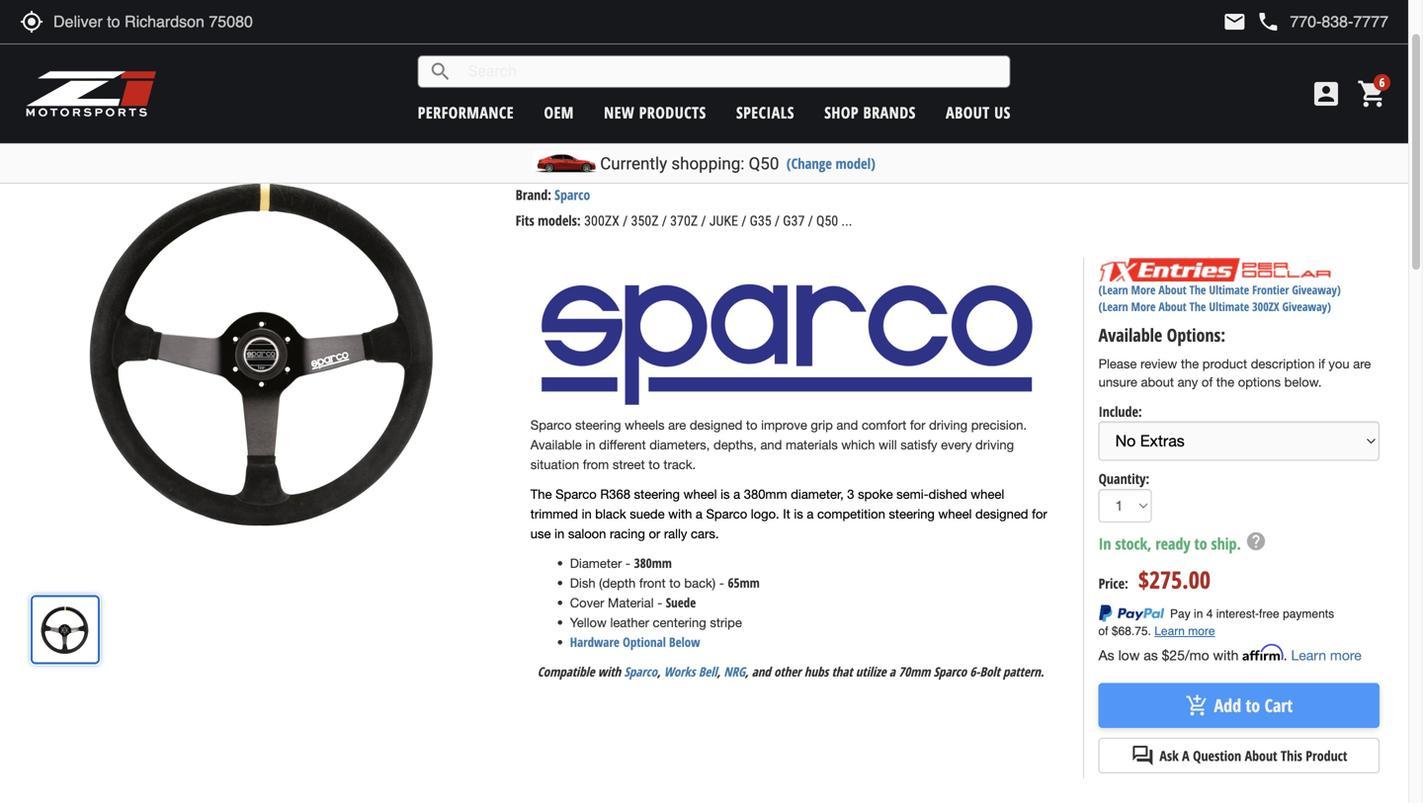 Task type: vqa. For each thing, say whether or not it's contained in the screenshot.
middle in
yes



Task type: locate. For each thing, give the bounding box(es) containing it.
1 horizontal spatial 300zx
[[1252, 299, 1280, 315]]

steering up different
[[575, 418, 621, 433]]

new products
[[604, 102, 706, 123]]

300zx down frontier
[[1252, 299, 1280, 315]]

for
[[910, 418, 926, 433], [1032, 507, 1048, 522]]

the up (learn more about the ultimate 300zx giveaway) link on the top right of the page
[[1190, 282, 1206, 298]]

shop brands link
[[825, 102, 916, 123]]

with right '/mo'
[[1213, 647, 1239, 664]]

0 horizontal spatial for
[[910, 418, 926, 433]]

0 vertical spatial are
[[1353, 357, 1371, 372]]

for inside sparco steering wheels are designed to improve grip and comfort for driving precision. available in different diameters, depths, and materials which will satisfy every driving situation from street to track.
[[910, 418, 926, 433]]

any
[[1178, 375, 1198, 390]]

available up please on the top right of the page
[[1099, 323, 1163, 347]]

my_location
[[20, 10, 43, 34]]

a up cars.
[[696, 507, 703, 522]]

r368 inside the sparco r368 steering wheel is a 380mm diameter, 3 spoke semi-dished wheel trimmed in black suede with a sparco logo. it is a competition steering wheel designed for use in saloon racing or rally cars.
[[600, 487, 631, 502]]

brands
[[863, 102, 916, 123]]

2 horizontal spatial q50
[[816, 213, 838, 229]]

1 vertical spatial (learn
[[1099, 299, 1128, 315]]

wheel down dished
[[939, 507, 972, 522]]

0 vertical spatial sparco link
[[555, 185, 590, 204]]

0 vertical spatial more
[[1131, 282, 1156, 298]]

1 vertical spatial more
[[1131, 299, 1156, 315]]

1 vertical spatial suede
[[666, 594, 696, 612]]

0 horizontal spatial sparco link
[[555, 185, 590, 204]]

front
[[639, 576, 666, 591]]

380mm up the front
[[634, 555, 672, 573]]

1 horizontal spatial ,
[[717, 663, 721, 681]]

performance
[[418, 102, 514, 123]]

in up saloon
[[582, 507, 592, 522]]

1 vertical spatial sparco link
[[624, 663, 657, 681]]

to
[[746, 418, 758, 433], [649, 457, 660, 473], [1195, 533, 1208, 554], [669, 576, 681, 591], [1246, 694, 1260, 718]]

more
[[1131, 282, 1156, 298], [1131, 299, 1156, 315]]

diameter
[[570, 556, 622, 572]]

low
[[1118, 647, 1140, 664]]

and left 'other' on the bottom of the page
[[752, 663, 771, 681]]

suede inside diameter - 380mm dish (depth front to back) - 65mm cover material - suede yellow leather centering stripe hardware optional below
[[666, 594, 696, 612]]

0 horizontal spatial 380mm
[[634, 555, 672, 573]]

0 vertical spatial -
[[626, 556, 631, 572]]

1 vertical spatial r368
[[600, 487, 631, 502]]

0 vertical spatial designed
[[690, 418, 743, 433]]

r368 up black on the left bottom
[[600, 487, 631, 502]]

unsure
[[1099, 375, 1138, 390]]

350z
[[631, 213, 659, 229]]

1 vertical spatial steering
[[634, 487, 680, 502]]

(learn more about the ultimate frontier giveaway) (learn more about the ultimate 300zx giveaway) available options: please review the product description if you are unsure about any of the options below.
[[1099, 282, 1371, 390]]

.
[[1284, 647, 1288, 664]]

steering
[[710, 120, 792, 156]]

and
[[837, 418, 858, 433], [761, 438, 782, 453], [752, 663, 771, 681]]

0 vertical spatial 300zx
[[584, 213, 620, 229]]

in up from
[[586, 438, 596, 453]]

0 vertical spatial for
[[910, 418, 926, 433]]

0 vertical spatial (learn
[[1099, 282, 1128, 298]]

0 vertical spatial is
[[721, 487, 730, 502]]

is down the depths,
[[721, 487, 730, 502]]

2 ultimate from the top
[[1209, 299, 1250, 315]]

available up situation
[[531, 438, 582, 453]]

sparco link up models:
[[555, 185, 590, 204]]

/ left g35
[[742, 213, 747, 229]]

driving down precision.
[[976, 438, 1014, 453]]

add_shopping_cart
[[1186, 694, 1209, 718]]

with up rally
[[668, 507, 692, 522]]

1 vertical spatial available
[[531, 438, 582, 453]]

in
[[1099, 533, 1112, 554]]

mail phone
[[1223, 10, 1280, 34]]

Search search field
[[452, 56, 1010, 87]]

1 vertical spatial are
[[668, 418, 686, 433]]

(depth
[[599, 576, 636, 591]]

specials link
[[736, 102, 795, 123]]

sparco steering wheels are designed to improve grip and comfort for driving precision. available in different diameters, depths, and materials which will satisfy every driving situation from street to track.
[[531, 418, 1027, 473]]

steering
[[575, 418, 621, 433], [634, 487, 680, 502], [889, 507, 935, 522]]

0 vertical spatial the
[[1181, 357, 1199, 372]]

1 vertical spatial for
[[1032, 507, 1048, 522]]

oem
[[544, 102, 574, 123]]

product
[[1203, 357, 1247, 372]]

300zx inside sparco r368 suede steering wheel star star star star star 5/5 - (2 reviews) brand: sparco fits models: 300zx / 350z / 370z / juke / g35 / g37 / q50 ...
[[584, 213, 620, 229]]

you
[[1329, 357, 1350, 372]]

/ right g37
[[808, 213, 813, 229]]

1 vertical spatial 300zx
[[1252, 299, 1280, 315]]

and down improve on the right bottom of page
[[761, 438, 782, 453]]

1 more from the top
[[1131, 282, 1156, 298]]

0 vertical spatial available
[[1099, 323, 1163, 347]]

sparco up trimmed
[[556, 487, 597, 502]]

1 vertical spatial in
[[582, 507, 592, 522]]

, right bell
[[745, 663, 749, 681]]

designed down precision.
[[976, 507, 1028, 522]]

a
[[734, 487, 740, 502], [696, 507, 703, 522], [807, 507, 814, 522], [890, 663, 896, 681]]

2 vertical spatial -
[[657, 596, 662, 611]]

suede
[[630, 507, 665, 522]]

- up (depth
[[626, 556, 631, 572]]

is right it
[[794, 507, 803, 522]]

more
[[1330, 647, 1362, 664]]

4 star from the left
[[575, 160, 595, 180]]

sparco up situation
[[531, 418, 572, 433]]

, left nrg link in the bottom of the page
[[717, 663, 721, 681]]

ultimate down the (learn more about the ultimate frontier giveaway) link on the right
[[1209, 299, 1250, 315]]

2 vertical spatial q50
[[816, 213, 838, 229]]

1 horizontal spatial with
[[668, 507, 692, 522]]

1 vertical spatial 380mm
[[634, 555, 672, 573]]

sparco link down optional
[[624, 663, 657, 681]]

below.
[[1285, 375, 1322, 390]]

380mm up logo.
[[744, 487, 787, 502]]

0 vertical spatial steering
[[575, 418, 621, 433]]

a down diameter,
[[807, 507, 814, 522]]

cover
[[570, 596, 604, 611]]

ask
[[1160, 747, 1179, 766]]

and up which
[[837, 418, 858, 433]]

0 horizontal spatial are
[[668, 418, 686, 433]]

0 vertical spatial 380mm
[[744, 487, 787, 502]]

1 , from the left
[[657, 663, 661, 681]]

steering up suede
[[634, 487, 680, 502]]

q50
[[14, 88, 35, 106], [749, 154, 779, 173], [816, 213, 838, 229]]

black
[[595, 507, 626, 522]]

- right back)
[[719, 576, 724, 591]]

1 vertical spatial ultimate
[[1209, 299, 1250, 315]]

/ right 370z
[[701, 213, 706, 229]]

- down the front
[[657, 596, 662, 611]]

sparco up cars.
[[706, 507, 747, 522]]

the down the (learn more about the ultimate frontier giveaway) link on the right
[[1190, 299, 1206, 315]]

hardware
[[570, 634, 620, 652]]

2 vertical spatial the
[[531, 487, 552, 502]]

wheel
[[798, 120, 861, 156]]

situation
[[531, 457, 579, 473]]

1 vertical spatial the
[[1190, 299, 1206, 315]]

6 / from the left
[[808, 213, 813, 229]]

bell
[[699, 663, 717, 681]]

every
[[941, 438, 972, 453]]

to right the front
[[669, 576, 681, 591]]

0 horizontal spatial available
[[531, 438, 582, 453]]

giveaway) right frontier
[[1292, 282, 1341, 298]]

2 vertical spatial steering
[[889, 507, 935, 522]]

1 vertical spatial -
[[719, 576, 724, 591]]

steering down semi-
[[889, 507, 935, 522]]

q50 left performance
[[14, 88, 35, 106]]

/ left 350z
[[623, 213, 628, 229]]

are inside (learn more about the ultimate frontier giveaway) (learn more about the ultimate 300zx giveaway) available options: please review the product description if you are unsure about any of the options below.
[[1353, 357, 1371, 372]]

1 horizontal spatial available
[[1099, 323, 1163, 347]]

(change
[[787, 154, 832, 173]]

sparco
[[516, 120, 582, 156], [555, 185, 590, 204], [531, 418, 572, 433], [556, 487, 597, 502], [706, 507, 747, 522], [624, 663, 657, 681], [934, 663, 967, 681]]

0 horizontal spatial is
[[721, 487, 730, 502]]

r368
[[588, 120, 637, 156], [600, 487, 631, 502]]

0 horizontal spatial steering
[[575, 418, 621, 433]]

1 vertical spatial designed
[[976, 507, 1028, 522]]

the sparco r368 steering wheel is a 380mm diameter, 3 spoke semi-dished wheel trimmed in black suede with a sparco logo. it is a competition steering wheel designed for use in saloon racing or rally cars.
[[531, 487, 1051, 542]]

currently
[[600, 154, 667, 173]]

the right of
[[1217, 375, 1235, 390]]

0 vertical spatial suede
[[643, 120, 703, 156]]

0 vertical spatial r368
[[588, 120, 637, 156]]

to inside diameter - 380mm dish (depth front to back) - 65mm cover material - suede yellow leather centering stripe hardware optional below
[[669, 576, 681, 591]]

a down the depths,
[[734, 487, 740, 502]]

1 horizontal spatial 380mm
[[744, 487, 787, 502]]

the up trimmed
[[531, 487, 552, 502]]

account_box link
[[1306, 78, 1347, 110]]

with down "hardware"
[[598, 663, 621, 681]]

sparco up models:
[[555, 185, 590, 204]]

1 ultimate from the top
[[1209, 282, 1250, 298]]

will
[[879, 438, 897, 453]]

optional
[[623, 634, 666, 652]]

0 horizontal spatial 300zx
[[584, 213, 620, 229]]

3 , from the left
[[745, 663, 749, 681]]

1 horizontal spatial are
[[1353, 357, 1371, 372]]

q50 left ...
[[816, 213, 838, 229]]

the inside the sparco r368 steering wheel is a 380mm diameter, 3 spoke semi-dished wheel trimmed in black suede with a sparco logo. it is a competition steering wheel designed for use in saloon racing or rally cars.
[[531, 487, 552, 502]]

driving up every
[[929, 418, 968, 433]]

1 horizontal spatial q50
[[749, 154, 779, 173]]

more up review
[[1131, 299, 1156, 315]]

are right you
[[1353, 357, 1371, 372]]

available inside sparco steering wheels are designed to improve grip and comfort for driving precision. available in different diameters, depths, and materials which will satisfy every driving situation from street to track.
[[531, 438, 582, 453]]

this
[[1281, 747, 1303, 766]]

products
[[639, 102, 706, 123]]

racing
[[610, 527, 645, 542]]

the
[[1190, 282, 1206, 298], [1190, 299, 1206, 315], [531, 487, 552, 502]]

help
[[1245, 531, 1267, 552]]

learn
[[1291, 647, 1327, 664]]

star
[[516, 160, 536, 180], [536, 160, 555, 180], [555, 160, 575, 180], [575, 160, 595, 180], [595, 160, 615, 180]]

satisfy
[[901, 438, 938, 453]]

1 horizontal spatial is
[[794, 507, 803, 522]]

about up options:
[[1159, 299, 1187, 315]]

1 horizontal spatial the
[[1217, 375, 1235, 390]]

0 horizontal spatial -
[[626, 556, 631, 572]]

370z
[[670, 213, 698, 229]]

the up any at the top right of the page
[[1181, 357, 1199, 372]]

precision.
[[971, 418, 1027, 433]]

to left ship.
[[1195, 533, 1208, 554]]

2 horizontal spatial ,
[[745, 663, 749, 681]]

300zx right models:
[[584, 213, 620, 229]]

in right use
[[555, 527, 565, 542]]

semi-
[[897, 487, 929, 502]]

specials
[[736, 102, 795, 123]]

/ right 350z
[[662, 213, 667, 229]]

ultimate up (learn more about the ultimate 300zx giveaway) link on the top right of the page
[[1209, 282, 1250, 298]]

0 horizontal spatial designed
[[690, 418, 743, 433]]

380mm
[[744, 487, 787, 502], [634, 555, 672, 573]]

2 horizontal spatial steering
[[889, 507, 935, 522]]

designed up the depths,
[[690, 418, 743, 433]]

search
[[429, 60, 452, 84]]

300zx inside (learn more about the ultimate frontier giveaway) (learn more about the ultimate 300zx giveaway) available options: please review the product description if you are unsure about any of the options below.
[[1252, 299, 1280, 315]]

6-
[[970, 663, 980, 681]]

1 horizontal spatial for
[[1032, 507, 1048, 522]]

performance parts link
[[58, 88, 158, 106]]

suede inside sparco r368 suede steering wheel star star star star star 5/5 - (2 reviews) brand: sparco fits models: 300zx / 350z / 370z / juke / g35 / g37 / q50 ...
[[643, 120, 703, 156]]

z1 motorsports logo image
[[25, 69, 158, 119]]

nrg link
[[724, 663, 745, 681]]

about left the this
[[1245, 747, 1278, 766]]

about inside question_answer ask a question about this product
[[1245, 747, 1278, 766]]

0 vertical spatial ultimate
[[1209, 282, 1250, 298]]

1 vertical spatial and
[[761, 438, 782, 453]]

to up the depths,
[[746, 418, 758, 433]]

available
[[1099, 323, 1163, 347], [531, 438, 582, 453]]

0 horizontal spatial q50
[[14, 88, 35, 106]]

70mm
[[899, 663, 931, 681]]

(learn more about the ultimate 300zx giveaway) link
[[1099, 299, 1331, 315]]

, left works
[[657, 663, 661, 681]]

380mm inside the sparco r368 steering wheel is a 380mm diameter, 3 spoke semi-dished wheel trimmed in black suede with a sparco logo. it is a competition steering wheel designed for use in saloon racing or rally cars.
[[744, 487, 787, 502]]

us
[[994, 102, 1011, 123]]

that
[[832, 663, 853, 681]]

as low as $25 /mo with affirm . learn more
[[1099, 645, 1362, 664]]

more up (learn more about the ultimate 300zx giveaway) link on the top right of the page
[[1131, 282, 1156, 298]]

review
[[1141, 357, 1178, 372]]

0 horizontal spatial driving
[[929, 418, 968, 433]]

giveaway) down frontier
[[1283, 299, 1331, 315]]

1 horizontal spatial designed
[[976, 507, 1028, 522]]

r368 up 5/5 -
[[588, 120, 637, 156]]

1 horizontal spatial -
[[657, 596, 662, 611]]

cart
[[1265, 694, 1293, 718]]

depths,
[[714, 438, 757, 453]]

to right 'street'
[[649, 457, 660, 473]]

q50 left (change
[[749, 154, 779, 173]]

2 more from the top
[[1131, 299, 1156, 315]]

/ left g37
[[775, 213, 780, 229]]

0 vertical spatial in
[[586, 438, 596, 453]]

0 horizontal spatial ,
[[657, 663, 661, 681]]

are up diameters,
[[668, 418, 686, 433]]

5 star from the left
[[595, 160, 615, 180]]

with inside as low as $25 /mo with affirm . learn more
[[1213, 647, 1239, 664]]

1 vertical spatial driving
[[976, 438, 1014, 453]]

mail link
[[1223, 10, 1247, 34]]

2 star from the left
[[536, 160, 555, 180]]

1 vertical spatial the
[[1217, 375, 1235, 390]]

question_answer
[[1131, 744, 1155, 768]]

fits
[[516, 211, 534, 230]]

2 horizontal spatial with
[[1213, 647, 1239, 664]]



Task type: describe. For each thing, give the bounding box(es) containing it.
2 , from the left
[[717, 663, 721, 681]]

leather
[[610, 616, 649, 631]]

0 vertical spatial and
[[837, 418, 858, 433]]

about us link
[[946, 102, 1011, 123]]

options:
[[1167, 323, 1226, 347]]

about
[[1141, 375, 1174, 390]]

oem link
[[544, 102, 574, 123]]

diameters,
[[650, 438, 710, 453]]

5 / from the left
[[775, 213, 780, 229]]

with inside the sparco r368 steering wheel is a 380mm diameter, 3 spoke semi-dished wheel trimmed in black suede with a sparco logo. it is a competition steering wheel designed for use in saloon racing or rally cars.
[[668, 507, 692, 522]]

spoke
[[858, 487, 893, 502]]

4 / from the left
[[742, 213, 747, 229]]

logo.
[[751, 507, 780, 522]]

rally
[[664, 527, 687, 542]]

1 horizontal spatial driving
[[976, 438, 1014, 453]]

quantity:
[[1099, 469, 1150, 488]]

2 (learn from the top
[[1099, 299, 1128, 315]]

of
[[1202, 375, 1213, 390]]

price:
[[1099, 574, 1129, 593]]

improve
[[761, 418, 807, 433]]

phone
[[1257, 10, 1280, 34]]

frontier
[[1252, 282, 1289, 298]]

3 / from the left
[[701, 213, 706, 229]]

product
[[1306, 747, 1348, 766]]

works bell link
[[664, 663, 717, 681]]

sparco up brand:
[[516, 120, 582, 156]]

to right add
[[1246, 694, 1260, 718]]

dish
[[570, 576, 596, 591]]

cars.
[[691, 527, 719, 542]]

sparco r368 suede steering wheel star star star star star 5/5 - (2 reviews) brand: sparco fits models: 300zx / 350z / 370z / juke / g35 / g37 / q50 ...
[[516, 120, 861, 230]]

mail
[[1223, 10, 1247, 34]]

3 star from the left
[[555, 160, 575, 180]]

shopping_cart link
[[1352, 78, 1389, 110]]

5/5 -
[[618, 162, 643, 178]]

nrg
[[724, 663, 745, 681]]

as
[[1099, 647, 1115, 664]]

stripe
[[710, 616, 742, 631]]

shopping_cart
[[1357, 78, 1389, 110]]

are inside sparco steering wheels are designed to improve grip and comfort for driving precision. available in different diameters, depths, and materials which will satisfy every driving situation from street to track.
[[668, 418, 686, 433]]

question
[[1193, 747, 1242, 766]]

for inside the sparco r368 steering wheel is a 380mm diameter, 3 spoke semi-dished wheel trimmed in black suede with a sparco logo. it is a competition steering wheel designed for use in saloon racing or rally cars.
[[1032, 507, 1048, 522]]

or
[[649, 527, 661, 542]]

compatible with sparco , works bell , nrg , and other hubs that utilize a 70mm sparco 6-bolt pattern.
[[537, 663, 1048, 681]]

a
[[1182, 747, 1190, 766]]

in stock, ready to ship. help
[[1099, 531, 1267, 554]]

use
[[531, 527, 551, 542]]

affirm
[[1243, 645, 1284, 662]]

wheel down track.
[[684, 487, 717, 502]]

steering inside sparco steering wheels are designed to improve grip and comfort for driving precision. available in different diameters, depths, and materials which will satisfy every driving situation from street to track.
[[575, 418, 621, 433]]

models:
[[538, 211, 581, 230]]

sparco inside sparco steering wheels are designed to improve grip and comfort for driving precision. available in different diameters, depths, and materials which will satisfy every driving situation from street to track.
[[531, 418, 572, 433]]

dished
[[929, 487, 967, 502]]

(learn more about the ultimate frontier giveaway) link
[[1099, 282, 1341, 298]]

designed inside the sparco r368 steering wheel is a 380mm diameter, 3 spoke semi-dished wheel trimmed in black suede with a sparco logo. it is a competition steering wheel designed for use in saloon racing or rally cars.
[[976, 507, 1028, 522]]

designed inside sparco steering wheels are designed to improve grip and comfort for driving precision. available in different diameters, depths, and materials which will satisfy every driving situation from street to track.
[[690, 418, 743, 433]]

2 / from the left
[[662, 213, 667, 229]]

1 / from the left
[[623, 213, 628, 229]]

shop brands
[[825, 102, 916, 123]]

new products link
[[604, 102, 706, 123]]

stock,
[[1115, 533, 1152, 554]]

sparco down optional
[[624, 663, 657, 681]]

yellow
[[570, 616, 607, 631]]

r368 inside sparco r368 suede steering wheel star star star star star 5/5 - (2 reviews) brand: sparco fits models: 300zx / 350z / 370z / juke / g35 / g37 / q50 ...
[[588, 120, 637, 156]]

sparco left '6-'
[[934, 663, 967, 681]]

works
[[664, 663, 695, 681]]

in inside sparco steering wheels are designed to improve grip and comfort for driving precision. available in different diameters, depths, and materials which will satisfy every driving situation from street to track.
[[586, 438, 596, 453]]

include:
[[1099, 402, 1142, 421]]

2 vertical spatial in
[[555, 527, 565, 542]]

grip
[[811, 418, 833, 433]]

about up (learn more about the ultimate 300zx giveaway) link on the top right of the page
[[1159, 282, 1187, 298]]

about left us
[[946, 102, 990, 123]]

juke
[[709, 213, 738, 229]]

price: $275.00
[[1099, 564, 1211, 596]]

pattern.
[[1003, 663, 1044, 681]]

1 horizontal spatial sparco link
[[624, 663, 657, 681]]

options
[[1238, 375, 1281, 390]]

380mm inside diameter - 380mm dish (depth front to back) - 65mm cover material - suede yellow leather centering stripe hardware optional below
[[634, 555, 672, 573]]

1 vertical spatial is
[[794, 507, 803, 522]]

comfort
[[862, 418, 907, 433]]

materials
[[786, 438, 838, 453]]

please
[[1099, 357, 1137, 372]]

2 horizontal spatial -
[[719, 576, 724, 591]]

phone link
[[1257, 10, 1389, 34]]

hubs
[[804, 663, 829, 681]]

2 vertical spatial and
[[752, 663, 771, 681]]

saloon
[[568, 527, 606, 542]]

(change model) link
[[787, 154, 876, 173]]

0 vertical spatial q50
[[14, 88, 35, 106]]

0 vertical spatial the
[[1190, 282, 1206, 298]]

1 (learn from the top
[[1099, 282, 1128, 298]]

available inside (learn more about the ultimate frontier giveaway) (learn more about the ultimate 300zx giveaway) available options: please review the product description if you are unsure about any of the options below.
[[1099, 323, 1163, 347]]

0 horizontal spatial with
[[598, 663, 621, 681]]

0 vertical spatial giveaway)
[[1292, 282, 1341, 298]]

account_box
[[1311, 78, 1342, 110]]

compatible
[[537, 663, 595, 681]]

as
[[1144, 647, 1158, 664]]

to inside in stock, ready to ship. help
[[1195, 533, 1208, 554]]

a right utilize
[[890, 663, 896, 681]]

3
[[847, 487, 855, 502]]

$275.00
[[1139, 564, 1211, 596]]

wheels
[[625, 418, 665, 433]]

1 star from the left
[[516, 160, 536, 180]]

0 vertical spatial driving
[[929, 418, 968, 433]]

new
[[604, 102, 635, 123]]

question_answer ask a question about this product
[[1131, 744, 1348, 768]]

wheel right dished
[[971, 487, 1004, 502]]

about us
[[946, 102, 1011, 123]]

1 vertical spatial giveaway)
[[1283, 299, 1331, 315]]

0 horizontal spatial the
[[1181, 357, 1199, 372]]

diameter,
[[791, 487, 844, 502]]

utilize
[[856, 663, 886, 681]]

g37
[[783, 213, 805, 229]]

if
[[1319, 357, 1325, 372]]

add_shopping_cart add to cart
[[1186, 694, 1293, 718]]

1 vertical spatial q50
[[749, 154, 779, 173]]

1 horizontal spatial steering
[[634, 487, 680, 502]]

ready
[[1156, 533, 1191, 554]]

q50 inside sparco r368 suede steering wheel star star star star star 5/5 - (2 reviews) brand: sparco fits models: 300zx / 350z / 370z / juke / g35 / g37 / q50 ...
[[816, 213, 838, 229]]

...
[[842, 213, 853, 229]]



